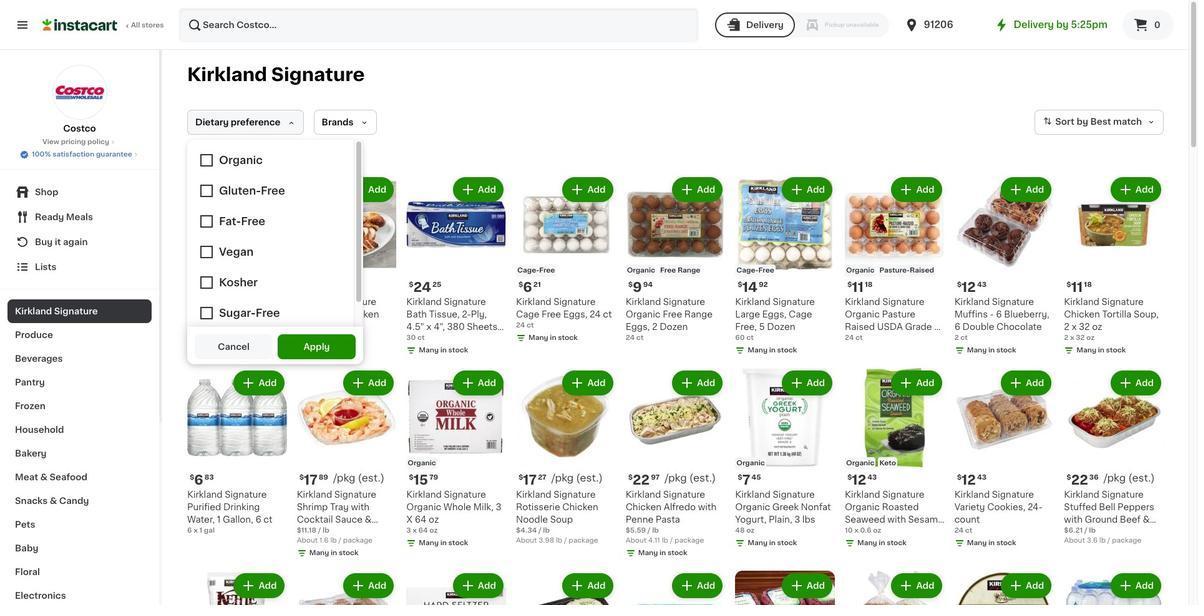 Task type: describe. For each thing, give the bounding box(es) containing it.
ct inside kirkland signature organic roasted seaweed with sesame oil, 0.60 oz, 10 ct
[[911, 528, 920, 537]]

43 for kirkland signature organic roasted seaweed with sesame oil, 0.60 oz, 10 ct
[[868, 475, 877, 481]]

24 inside kirkland signature organic pasture raised usda grade a eggs, 24 ct
[[871, 335, 882, 344]]

stock down pasta
[[668, 550, 687, 557]]

keto
[[880, 460, 896, 467]]

1 vertical spatial 16.9
[[204, 334, 219, 341]]

25
[[433, 281, 442, 288]]

x inside "kirkland signature bath tissue, 2-ply, 4.5" x 4", 380 sheets, 30 ct"
[[427, 322, 432, 331]]

$ 12 43 for kirkland signature muffins - 6 blueberry, 6 double chocolate
[[957, 281, 987, 294]]

count inside kirkland signature variety cookies, 24- count 24 ct
[[955, 516, 980, 524]]

organic inside kirkland signature organic roasted seaweed with sesame oil, 0.60 oz, 10 ct
[[845, 503, 880, 512]]

stock for kirkland signature muffins - 6 blueberry, 6 double chocolate
[[997, 347, 1016, 354]]

alfredo
[[664, 503, 696, 512]]

stock down kirkland signature rotisserie chicken
[[339, 324, 359, 331]]

costco logo image
[[52, 65, 107, 120]]

tissue,
[[429, 310, 460, 319]]

cage-free for 6
[[517, 267, 555, 274]]

dozen for eggs,
[[767, 322, 795, 331]]

many in stock for kirkland signature organic roasted seaweed with sesame oil, 0.60 oz, 10 ct
[[858, 540, 907, 547]]

24 inside kirkland signature variety cookies, 24- count 24 ct
[[955, 528, 964, 534]]

stock for kirkland signature large eggs, cage free, 5 dozen
[[777, 347, 797, 354]]

/ right 3.98
[[564, 538, 567, 544]]

organic up 15
[[408, 460, 436, 467]]

signature for 4.5"
[[444, 297, 486, 306]]

0 horizontal spatial kirkland signature
[[15, 307, 98, 316]]

view pricing policy
[[42, 139, 109, 145]]

product group containing 4
[[187, 175, 287, 344]]

eggs, inside the kirkland signature cage free eggs, 24 ct 24 ct
[[563, 310, 588, 319]]

kirkland for ground
[[1064, 491, 1100, 499]]

& left candy
[[50, 497, 57, 506]]

snacks
[[15, 497, 48, 506]]

$ 14 92
[[738, 281, 768, 294]]

0 vertical spatial raised
[[910, 267, 934, 274]]

6 left "83"
[[194, 474, 203, 487]]

package inside kirkland signature chicken alfredo with penne pasta $5.59 / lb about 4.11 lb / package
[[675, 538, 704, 544]]

many in stock for kirkland signature bath tissue, 2-ply, 4.5" x 4", 380 sheets, 30 ct
[[419, 347, 468, 354]]

snacks & candy link
[[7, 489, 152, 513]]

12 for kirkland signature variety cookies, 24- count
[[962, 474, 976, 487]]

beef
[[1120, 516, 1141, 524]]

/ up 3.98
[[539, 528, 542, 534]]

$ inside $ 22 36 /pkg (est.)
[[1067, 475, 1071, 481]]

cage inside kirkland signature large eggs, cage free, 5 dozen 60 ct
[[789, 310, 812, 319]]

in down $11.18 / lb about 1.6 lb / package
[[331, 550, 337, 557]]

92
[[759, 281, 768, 288]]

many up apply button
[[309, 324, 329, 331]]

43 for kirkland signature variety cookies, 24- count
[[977, 475, 987, 481]]

bakery
[[15, 449, 47, 458]]

3.6
[[1087, 538, 1098, 544]]

0.60
[[862, 528, 882, 537]]

24 ct
[[845, 334, 863, 341]]

many for kirkland signature variety cookies, 24- count
[[967, 540, 987, 547]]

ct inside kirkland signature variety cookies, 24- count 24 ct
[[965, 528, 973, 534]]

kirkland signature stuffed bell peppers with ground beef & rice
[[1064, 491, 1155, 537]]

chicken inside kirkland signature chicken alfredo with penne pasta $5.59 / lb about 4.11 lb / package
[[626, 503, 662, 512]]

soup,
[[1134, 310, 1159, 319]]

floral link
[[7, 560, 152, 584]]

cage-free for 14
[[737, 267, 774, 274]]

baby
[[15, 544, 38, 553]]

6 left gal
[[187, 528, 192, 534]]

by for delivery
[[1056, 20, 1069, 29]]

11 for kirkland signature organic pasture raised usda grade a eggs, 24 ct
[[852, 281, 864, 294]]

$ inside $ 17 89 /pkg (est.)
[[299, 475, 304, 481]]

lists link
[[7, 255, 152, 280]]

noodle
[[516, 516, 548, 524]]

$ 11 18 for kirkland signature organic pasture raised usda grade a eggs, 24 ct
[[848, 281, 873, 294]]

stock for kirkland signature variety cookies, 24- count
[[997, 540, 1016, 547]]

(est.) for $ 22 36 /pkg (est.)
[[1129, 473, 1155, 483]]

meat & seafood
[[15, 473, 87, 482]]

$ for kirkland signature organic greek nonfat yogurt, plain, 3 lbs
[[738, 475, 742, 481]]

380
[[447, 322, 465, 331]]

many for kirkland signature organic whole milk, 3 x 64 oz
[[419, 540, 439, 547]]

16.9 inside kirkland signature purified drinking water, 16.9 fl oz, 40- count
[[217, 322, 235, 331]]

6 right the gallon,
[[255, 516, 261, 524]]

oz, inside kirkland signature purified drinking water, 16.9 fl oz, 40- count
[[245, 322, 257, 331]]

costco link
[[52, 65, 107, 135]]

buy
[[35, 238, 53, 247]]

product group containing 9
[[626, 175, 725, 343]]

range inside kirkland signature organic free range eggs, 2 dozen 24 ct
[[684, 310, 713, 319]]

$ for kirkland signature organic whole milk, 3 x 64 oz
[[409, 475, 414, 481]]

signature for x
[[444, 491, 486, 499]]

signature for sauce
[[334, 491, 376, 499]]

/ right 4.11
[[670, 538, 673, 544]]

6 right -
[[996, 310, 1002, 319]]

0 horizontal spatial 3
[[406, 528, 411, 534]]

1 vertical spatial 64
[[418, 528, 428, 534]]

0 button
[[1123, 10, 1174, 40]]

many down 1.6
[[309, 550, 329, 557]]

count inside kirkland signature purified drinking water, 16.9 fl oz, 40- count
[[187, 335, 213, 344]]

$22.97 per package (estimated) element
[[626, 473, 725, 489]]

many down 4.11
[[638, 550, 658, 557]]

12 for kirkland signature organic roasted seaweed with sesame oil, 0.60 oz, 10 ct
[[852, 474, 866, 487]]

0 vertical spatial range
[[678, 267, 700, 274]]

free inside kirkland signature organic free range eggs, 2 dozen 24 ct
[[663, 310, 682, 319]]

48
[[735, 528, 745, 534]]

$22.36 per package (estimated) element
[[1064, 473, 1164, 489]]

organic free range
[[627, 267, 700, 274]]

& right meat
[[40, 473, 48, 482]]

ct inside kirkland signature purified drinking water, 1 gallon, 6 ct 6 x 1 gal
[[264, 516, 273, 524]]

meat & seafood link
[[7, 466, 152, 489]]

tray
[[330, 503, 349, 512]]

costco
[[63, 124, 96, 133]]

many for kirkland signature muffins - 6 blueberry, 6 double chocolate
[[967, 347, 987, 354]]

brands button
[[314, 110, 377, 135]]

kirkland for 5
[[735, 297, 771, 306]]

0
[[1154, 21, 1161, 29]]

lemon
[[297, 528, 327, 537]]

large
[[735, 310, 760, 319]]

electronics link
[[7, 584, 152, 605]]

about inside kirkland signature rotisserie chicken noodle soup $4.34 / lb about 3.98 lb / package
[[516, 538, 537, 544]]

oz, inside kirkland signature organic roasted seaweed with sesame oil, 0.60 oz, 10 ct
[[884, 528, 897, 537]]

2-
[[462, 310, 471, 319]]

ct inside kirkland signature muffins - 6 blueberry, 6 double chocolate 2 ct
[[961, 334, 968, 341]]

shop link
[[7, 180, 152, 205]]

$ for kirkland signature organic roasted seaweed with sesame oil, 0.60 oz, 10 ct
[[848, 475, 852, 481]]

with inside kirkland signature shrimp tray with cocktail sauce & lemon
[[351, 503, 370, 512]]

pasture-
[[880, 267, 910, 274]]

chicken inside kirkland signature chicken tortilla soup, 2 x 32 oz 2 x 32 oz
[[1064, 310, 1100, 319]]

5:25pm
[[1071, 20, 1108, 29]]

sheets,
[[467, 322, 500, 331]]

apply
[[304, 343, 330, 351]]

60
[[735, 334, 745, 341]]

89
[[319, 475, 328, 481]]

$ for kirkland signature purified drinking water, 1 gallon, 6 ct
[[190, 475, 194, 481]]

signature for 6
[[992, 297, 1034, 306]]

pasta
[[656, 516, 680, 524]]

in down kirkland signature rotisserie chicken
[[331, 324, 337, 331]]

sort
[[1056, 117, 1075, 126]]

4.11
[[648, 538, 660, 544]]

0 horizontal spatial fl
[[220, 334, 225, 341]]

about inside kirkland signature chicken alfredo with penne pasta $5.59 / lb about 4.11 lb / package
[[626, 538, 647, 544]]

again
[[63, 238, 88, 247]]

27
[[538, 475, 547, 481]]

buy it again
[[35, 238, 88, 247]]

-
[[990, 310, 994, 319]]

lists
[[35, 263, 56, 271]]

organic pasture-raised
[[846, 267, 934, 274]]

11 for kirkland signature chicken tortilla soup, 2 x 32 oz
[[1071, 281, 1083, 294]]

$ for kirkland signature muffins - 6 blueberry, 6 double chocolate
[[957, 281, 962, 288]]

many in stock down kirkland signature rotisserie chicken
[[309, 324, 359, 331]]

Search field
[[180, 9, 698, 41]]

6 down muffins
[[955, 322, 961, 331]]

/ up "3.6"
[[1085, 528, 1088, 534]]

kirkland inside kirkland signature rotisserie chicken
[[297, 297, 332, 306]]

many in stock for kirkland signature variety cookies, 24- count
[[967, 540, 1016, 547]]

kirkland for 2
[[626, 297, 661, 306]]

$ 12 43 for kirkland signature variety cookies, 24- count
[[957, 474, 987, 487]]

12 for kirkland signature muffins - 6 blueberry, 6 double chocolate
[[962, 281, 976, 294]]

rotisserie for kirkland signature rotisserie chicken noodle soup $4.34 / lb about 3.98 lb / package
[[516, 503, 560, 512]]

17 for $ 17 27 /pkg (est.)
[[523, 474, 537, 487]]

many for kirkland signature organic roasted seaweed with sesame oil, 0.60 oz, 10 ct
[[858, 540, 877, 547]]

18 for kirkland signature organic pasture raised usda grade a eggs, 24 ct
[[865, 281, 873, 288]]

organic up 45
[[737, 460, 765, 467]]

organic inside kirkland signature organic whole milk, 3 x 64 oz 3 x 64 oz
[[406, 503, 441, 512]]

many for kirkland signature large eggs, cage free, 5 dozen
[[748, 347, 768, 354]]

many in stock down 1.6
[[309, 550, 359, 557]]

83
[[205, 475, 214, 481]]

stuffed
[[1064, 503, 1097, 512]]

3.98
[[539, 538, 554, 544]]

eggs, inside kirkland signature organic pasture raised usda grade a eggs, 24 ct
[[845, 335, 869, 344]]

delivery for delivery by 5:25pm
[[1014, 20, 1054, 29]]

in for kirkland signature large eggs, cage free, 5 dozen
[[769, 347, 776, 354]]

3 inside kirkland signature organic greek nonfat yogurt, plain, 3 lbs 48 oz
[[795, 516, 800, 524]]

signature for gallon,
[[225, 491, 267, 499]]

kirkland signature purified drinking water, 1 gallon, 6 ct 6 x 1 gal
[[187, 491, 273, 534]]

/ up 1.6
[[318, 528, 321, 534]]

delivery for delivery
[[746, 21, 784, 29]]

/ right "3.6"
[[1108, 538, 1110, 544]]

kirkland signature chicken alfredo with penne pasta $5.59 / lb about 4.11 lb / package
[[626, 491, 717, 544]]

6 left "21"
[[523, 281, 532, 294]]

signature inside kirkland signature rotisserie chicken
[[334, 297, 376, 306]]

$ 6 21
[[519, 281, 541, 294]]

preference
[[231, 118, 281, 127]]

free inside the kirkland signature cage free eggs, 24 ct 24 ct
[[542, 310, 561, 319]]

service type group
[[715, 12, 889, 37]]

stock for kirkland signature organic greek nonfat yogurt, plain, 3 lbs
[[777, 540, 797, 547]]

seafood
[[50, 473, 87, 482]]

organic keto
[[846, 460, 896, 467]]

x inside kirkland signature organic whole milk, 3 x 64 oz 3 x 64 oz
[[413, 528, 417, 534]]

lb up "3.6"
[[1089, 528, 1096, 534]]

with inside kirkland signature stuffed bell peppers with ground beef & rice
[[1064, 516, 1083, 524]]

kirkland signature bath tissue, 2-ply, 4.5" x 4", 380 sheets, 30 ct
[[406, 297, 500, 344]]

$17.89 per package (estimated) element
[[297, 473, 397, 489]]

$ 12 43 for kirkland signature organic roasted seaweed with sesame oil, 0.60 oz, 10 ct
[[848, 474, 877, 487]]

45
[[752, 475, 761, 481]]

nonfat
[[801, 503, 831, 512]]

many in stock down 4.11
[[638, 550, 687, 557]]

shop
[[35, 188, 58, 197]]

double
[[963, 322, 995, 331]]

/ up 4.11
[[648, 528, 651, 534]]

package inside kirkland signature rotisserie chicken noodle soup $4.34 / lb about 3.98 lb / package
[[569, 538, 598, 544]]

0 horizontal spatial 10
[[845, 528, 853, 534]]

about inside the $6.21 / lb about 3.6 lb / package
[[1064, 538, 1085, 544]]

stock for kirkland signature organic roasted seaweed with sesame oil, 0.60 oz, 10 ct
[[887, 540, 907, 547]]

ready meals link
[[7, 205, 152, 230]]

$ for kirkland signature organic pasture raised usda grade a eggs, 24 ct
[[848, 281, 852, 288]]

0 vertical spatial kirkland signature
[[187, 66, 365, 84]]

delivery by 5:25pm
[[1014, 20, 1108, 29]]

product group containing 15
[[406, 368, 506, 551]]

oil,
[[845, 528, 859, 537]]

lb up 4.11
[[652, 528, 659, 534]]

pets link
[[7, 513, 152, 537]]

ct inside "kirkland signature bath tissue, 2-ply, 4.5" x 4", 380 sheets, 30 ct"
[[421, 335, 430, 344]]

fl inside kirkland signature purified drinking water, 16.9 fl oz, 40- count
[[237, 322, 243, 331]]

(est.) for $ 22 97 /pkg (est.)
[[689, 473, 716, 483]]

meals
[[66, 213, 93, 222]]

$ for kirkland signature variety cookies, 24- count
[[957, 475, 962, 481]]

instacart logo image
[[42, 17, 117, 32]]

$11.18 / lb about 1.6 lb / package
[[297, 528, 373, 544]]

43 for kirkland signature muffins - 6 blueberry, 6 double chocolate
[[977, 281, 987, 288]]

1 30 from the top
[[406, 334, 416, 341]]

21
[[533, 281, 541, 288]]

stock down $11.18 / lb about 1.6 lb / package
[[339, 550, 359, 557]]

kirkland signature rotisserie chicken
[[297, 297, 379, 319]]

chicken inside kirkland signature rotisserie chicken
[[343, 310, 379, 319]]

in down 4.11
[[660, 550, 666, 557]]

buy it again link
[[7, 230, 152, 255]]

lb right 4.11
[[662, 538, 668, 544]]

kirkland for ct
[[516, 297, 551, 306]]

lb right 3.98
[[556, 538, 562, 544]]

24 inside kirkland signature organic free range eggs, 2 dozen 24 ct
[[626, 334, 635, 341]]

lb up 3.98
[[543, 528, 550, 534]]



Task type: locate. For each thing, give the bounding box(es) containing it.
2 cage- from the left
[[737, 267, 759, 274]]

0 horizontal spatial 17
[[304, 474, 318, 487]]

signature inside kirkland signature organic pasture raised usda grade a eggs, 24 ct
[[883, 297, 925, 306]]

10 inside kirkland signature organic roasted seaweed with sesame oil, 0.60 oz, 10 ct
[[899, 528, 909, 537]]

in for kirkland signature muffins - 6 blueberry, 6 double chocolate
[[989, 347, 995, 354]]

$ up muffins
[[957, 281, 962, 288]]

eggs,
[[563, 310, 588, 319], [762, 310, 787, 319], [626, 322, 650, 331], [845, 335, 869, 344]]

0 horizontal spatial raised
[[845, 322, 875, 331]]

/pkg inside $ 22 97 /pkg (est.)
[[665, 473, 687, 483]]

1 cage from the left
[[516, 310, 540, 319]]

kirkland inside kirkland signature purified drinking water, 16.9 fl oz, 40- count
[[187, 297, 223, 306]]

ready meals
[[35, 213, 93, 222]]

organic down the $ 9 94
[[626, 310, 661, 319]]

stock down kirkland signature organic whole milk, 3 x 64 oz 3 x 64 oz
[[448, 540, 468, 547]]

in for kirkland signature organic roasted seaweed with sesame oil, 0.60 oz, 10 ct
[[879, 540, 885, 547]]

1 horizontal spatial rotisserie
[[516, 503, 560, 512]]

12
[[962, 281, 976, 294], [852, 474, 866, 487], [962, 474, 976, 487]]

$ up the variety
[[957, 475, 962, 481]]

candy
[[59, 497, 89, 506]]

cage- up "21"
[[517, 267, 539, 274]]

kirkland signature organic free range eggs, 2 dozen 24 ct
[[626, 297, 713, 341]]

stock down kirkland signature chicken tortilla soup, 2 x 32 oz 2 x 32 oz
[[1106, 347, 1126, 354]]

many in stock for kirkland signature organic whole milk, 3 x 64 oz
[[419, 540, 468, 547]]

$ left 89
[[299, 475, 304, 481]]

kirkland for gallon,
[[187, 491, 223, 499]]

&
[[40, 473, 48, 482], [50, 497, 57, 506], [365, 516, 372, 524], [1143, 516, 1150, 524]]

many in stock down kirkland signature variety cookies, 24- count 24 ct
[[967, 540, 1016, 547]]

cancel button
[[195, 335, 273, 359]]

many in stock down 5
[[748, 347, 797, 354]]

organic up "yogurt,"
[[735, 503, 770, 512]]

2 purified from the top
[[187, 503, 221, 512]]

/pkg right 36 on the right bottom of page
[[1104, 473, 1126, 483]]

signature for pasta
[[663, 491, 705, 499]]

kirkland inside "kirkland signature bath tissue, 2-ply, 4.5" x 4", 380 sheets, 30 ct"
[[406, 297, 442, 306]]

3 package from the left
[[675, 538, 704, 544]]

in for kirkland signature bath tissue, 2-ply, 4.5" x 4", 380 sheets, 30 ct
[[440, 347, 447, 354]]

signature inside kirkland signature large eggs, cage free, 5 dozen 60 ct
[[773, 297, 815, 306]]

lb right 1.6
[[330, 538, 337, 544]]

Best match Sort by field
[[1035, 110, 1164, 135]]

79
[[429, 475, 438, 481]]

water,
[[187, 322, 215, 331], [187, 516, 215, 524]]

water, for count
[[187, 322, 215, 331]]

organic left pasture-
[[846, 267, 875, 274]]

tortilla
[[1102, 310, 1132, 319]]

/pkg right 97
[[665, 473, 687, 483]]

17 left 27
[[523, 474, 537, 487]]

0 horizontal spatial cage-free
[[517, 267, 555, 274]]

peppers
[[1118, 503, 1155, 512]]

many in stock down kirkland signature organic whole milk, 3 x 64 oz 3 x 64 oz
[[419, 540, 468, 547]]

kirkland for grade
[[845, 297, 880, 306]]

kirkland inside kirkland signature stuffed bell peppers with ground beef & rice
[[1064, 491, 1100, 499]]

x inside kirkland signature purified drinking water, 1 gallon, 6 ct 6 x 1 gal
[[194, 528, 198, 534]]

by for sort
[[1077, 117, 1088, 126]]

/pkg inside the $ 17 27 /pkg (est.)
[[552, 473, 574, 483]]

2 11 from the left
[[1071, 281, 1083, 294]]

1 vertical spatial fl
[[220, 334, 225, 341]]

2 $ 11 18 from the left
[[1067, 281, 1092, 294]]

signature inside kirkland signature organic free range eggs, 2 dozen 24 ct
[[663, 297, 705, 306]]

1 horizontal spatial kirkland signature
[[187, 66, 365, 84]]

kirkland inside kirkland signature rotisserie chicken noodle soup $4.34 / lb about 3.98 lb / package
[[516, 491, 551, 499]]

/pkg
[[552, 473, 574, 483], [333, 473, 355, 483], [665, 473, 687, 483], [1104, 473, 1126, 483]]

ply,
[[471, 310, 487, 319]]

kirkland signature up preference on the left of page
[[187, 66, 365, 84]]

17 inside the $ 17 27 /pkg (est.)
[[523, 474, 537, 487]]

1 drinking from the top
[[223, 310, 260, 319]]

dozen inside kirkland signature large eggs, cage free, 5 dozen 60 ct
[[767, 322, 795, 331]]

purified
[[187, 310, 221, 319], [187, 503, 221, 512]]

dietary preference
[[195, 118, 281, 127]]

signature inside kirkland signature purified drinking water, 16.9 fl oz, 40- count
[[225, 297, 267, 306]]

17 inside $ 17 89 /pkg (est.)
[[304, 474, 318, 487]]

1 horizontal spatial 11
[[1071, 281, 1083, 294]]

1 horizontal spatial 18
[[1084, 281, 1092, 288]]

2 (est.) from the left
[[358, 473, 385, 483]]

2 package from the left
[[343, 538, 373, 544]]

cage
[[516, 310, 540, 319], [789, 310, 812, 319]]

water, for 6
[[187, 516, 215, 524]]

in down kirkland signature large eggs, cage free, 5 dozen 60 ct
[[769, 347, 776, 354]]

cage-free up "21"
[[517, 267, 555, 274]]

1 vertical spatial raised
[[845, 322, 875, 331]]

9
[[633, 281, 642, 294]]

$6.21 / lb about 3.6 lb / package
[[1064, 528, 1142, 544]]

kirkland for 24
[[955, 491, 990, 499]]

1 horizontal spatial cage-free
[[737, 267, 774, 274]]

$ 6 83
[[190, 474, 214, 487]]

$ 11 18 down organic pasture-raised at the top of the page
[[848, 281, 873, 294]]

kirkland inside the kirkland signature cage free eggs, 24 ct 24 ct
[[516, 297, 551, 306]]

kirkland signature chicken tortilla soup, 2 x 32 oz 2 x 32 oz
[[1064, 297, 1159, 341]]

$ down organic pasture-raised at the top of the page
[[848, 281, 852, 288]]

eggs, inside kirkland signature organic free range eggs, 2 dozen 24 ct
[[626, 322, 650, 331]]

$ 11 18 for kirkland signature chicken tortilla soup, 2 x 32 oz
[[1067, 281, 1092, 294]]

22 inside $ 22 97 /pkg (est.)
[[633, 474, 650, 487]]

1 11 from the left
[[852, 281, 864, 294]]

/pkg for $ 17 89 /pkg (est.)
[[333, 473, 355, 483]]

2 drinking from the top
[[223, 503, 260, 512]]

1 horizontal spatial delivery
[[1014, 20, 1054, 29]]

kirkland inside kirkland signature organic free range eggs, 2 dozen 24 ct
[[626, 297, 661, 306]]

$ 17 89 /pkg (est.)
[[299, 473, 385, 487]]

0 horizontal spatial rotisserie
[[297, 310, 341, 319]]

0 vertical spatial 1
[[217, 516, 221, 524]]

signature inside kirkland signature muffins - 6 blueberry, 6 double chocolate 2 ct
[[992, 297, 1034, 306]]

many for kirkland signature chicken tortilla soup, 2 x 32 oz
[[1077, 347, 1097, 354]]

blueberry,
[[1004, 310, 1050, 319]]

43 down organic keto
[[868, 475, 877, 481]]

pantry link
[[7, 371, 152, 394]]

best
[[1091, 117, 1111, 126]]

stock for kirkland signature organic whole milk, 3 x 64 oz
[[448, 540, 468, 547]]

(est.) inside $ 22 97 /pkg (est.)
[[689, 473, 716, 483]]

in down the kirkland signature cage free eggs, 24 ct 24 ct
[[550, 334, 556, 341]]

kirkland for x
[[406, 491, 442, 499]]

1 horizontal spatial $ 11 18
[[1067, 281, 1092, 294]]

0 horizontal spatial 22
[[633, 474, 650, 487]]

many in stock for kirkland signature cage free eggs, 24 ct
[[529, 334, 578, 341]]

(est.) up the sauce
[[358, 473, 385, 483]]

$ 11 18 up kirkland signature chicken tortilla soup, 2 x 32 oz 2 x 32 oz
[[1067, 281, 1092, 294]]

with inside kirkland signature chicken alfredo with penne pasta $5.59 / lb about 4.11 lb / package
[[698, 503, 717, 512]]

ct inside kirkland signature organic pasture raised usda grade a eggs, 24 ct
[[885, 335, 894, 344]]

1 horizontal spatial 17
[[523, 474, 537, 487]]

18 for kirkland signature chicken tortilla soup, 2 x 32 oz
[[1084, 281, 1092, 288]]

signature for 24
[[992, 491, 1034, 499]]

chicken left tortilla
[[1064, 310, 1100, 319]]

signature for 5
[[773, 297, 815, 306]]

30 inside "kirkland signature bath tissue, 2-ply, 4.5" x 4", 380 sheets, 30 ct"
[[406, 335, 418, 344]]

10 x 0.6 oz
[[845, 528, 881, 534]]

soup
[[550, 516, 573, 524]]

4 package from the left
[[1112, 538, 1142, 544]]

product group containing 14
[[735, 175, 835, 358]]

kirkland signature organic pasture raised usda grade a eggs, 24 ct
[[845, 297, 941, 344]]

1 package from the left
[[569, 538, 598, 544]]

cage inside the kirkland signature cage free eggs, 24 ct 24 ct
[[516, 310, 540, 319]]

with
[[351, 503, 370, 512], [698, 503, 717, 512], [888, 516, 906, 524], [1064, 516, 1083, 524]]

/pkg for $ 22 97 /pkg (est.)
[[665, 473, 687, 483]]

0 horizontal spatial cage-
[[517, 267, 539, 274]]

94
[[643, 281, 653, 288]]

1 /pkg from the left
[[552, 473, 574, 483]]

in for kirkland signature variety cookies, 24- count
[[989, 540, 995, 547]]

2 vertical spatial 3
[[406, 528, 411, 534]]

package inside the $6.21 / lb about 3.6 lb / package
[[1112, 538, 1142, 544]]

product group containing 24
[[406, 175, 506, 358]]

2 30 from the top
[[406, 335, 418, 344]]

household
[[15, 426, 64, 434]]

grade
[[905, 322, 932, 331]]

17 left 89
[[304, 474, 318, 487]]

usda
[[877, 322, 903, 331]]

many down "yogurt,"
[[748, 540, 768, 547]]

1 vertical spatial by
[[1077, 117, 1088, 126]]

16.9 right 40
[[204, 334, 219, 341]]

all stores link
[[42, 7, 165, 42]]

$ left 27
[[519, 475, 523, 481]]

$ inside $ 22 97 /pkg (est.)
[[628, 475, 633, 481]]

signature for plain,
[[773, 491, 815, 499]]

$ for kirkland signature chicken tortilla soup, 2 x 32 oz
[[1067, 281, 1071, 288]]

2 water, from the top
[[187, 516, 215, 524]]

water, up gal
[[187, 516, 215, 524]]

0 vertical spatial 3
[[496, 503, 502, 512]]

chicken down $6.21 element at the left
[[343, 310, 379, 319]]

1 purified from the top
[[187, 310, 221, 319]]

2 dozen from the left
[[767, 322, 795, 331]]

signature inside kirkland signature chicken tortilla soup, 2 x 32 oz 2 x 32 oz
[[1102, 297, 1144, 306]]

2 cage from the left
[[789, 310, 812, 319]]

package inside $11.18 / lb about 1.6 lb / package
[[343, 538, 373, 544]]

oz
[[1092, 322, 1103, 331], [227, 334, 235, 341], [1087, 334, 1095, 341], [429, 516, 439, 524], [873, 528, 881, 534], [430, 528, 438, 534], [747, 528, 755, 534]]

1 vertical spatial rotisserie
[[516, 503, 560, 512]]

& inside kirkland signature shrimp tray with cocktail sauce & lemon
[[365, 516, 372, 524]]

1 vertical spatial oz,
[[884, 528, 897, 537]]

1 horizontal spatial 10
[[899, 528, 909, 537]]

0 vertical spatial 16.9
[[217, 322, 235, 331]]

& inside kirkland signature stuffed bell peppers with ground beef & rice
[[1143, 516, 1150, 524]]

many down the variety
[[967, 540, 987, 547]]

/pkg for $ 22 36 /pkg (est.)
[[1104, 473, 1126, 483]]

kirkland for 6
[[955, 297, 990, 306]]

1 vertical spatial water,
[[187, 516, 215, 524]]

43
[[977, 281, 987, 288], [868, 475, 877, 481], [977, 475, 987, 481]]

baby link
[[7, 537, 152, 560]]

4 about from the left
[[1064, 538, 1085, 544]]

organic inside kirkland signature organic greek nonfat yogurt, plain, 3 lbs 48 oz
[[735, 503, 770, 512]]

kirkland for sauce
[[297, 491, 332, 499]]

signature inside kirkland signature organic whole milk, 3 x 64 oz 3 x 64 oz
[[444, 491, 486, 499]]

4 (est.) from the left
[[1129, 473, 1155, 483]]

drinking up the 40-
[[223, 310, 260, 319]]

many for kirkland signature cage free eggs, 24 ct
[[529, 334, 548, 341]]

1 vertical spatial range
[[684, 310, 713, 319]]

16.9 up 40 x 16.9 fl oz
[[217, 322, 235, 331]]

drinking
[[223, 310, 260, 319], [223, 503, 260, 512]]

0 horizontal spatial dozen
[[660, 322, 688, 331]]

satisfaction
[[53, 151, 94, 158]]

shrimp
[[297, 503, 328, 512]]

many in stock for kirkland signature large eggs, cage free, 5 dozen
[[748, 347, 797, 354]]

$ inside $ 14 92
[[738, 281, 742, 288]]

chicken inside kirkland signature rotisserie chicken noodle soup $4.34 / lb about 3.98 lb / package
[[562, 503, 598, 512]]

signature inside the kirkland signature cage free eggs, 24 ct 24 ct
[[554, 297, 596, 306]]

stock down kirkland signature organic roasted seaweed with sesame oil, 0.60 oz, 10 ct
[[887, 540, 907, 547]]

1 vertical spatial kirkland signature
[[15, 307, 98, 316]]

1 water, from the top
[[187, 322, 215, 331]]

signature inside kirkland signature rotisserie chicken noodle soup $4.34 / lb about 3.98 lb / package
[[554, 491, 596, 499]]

(est.) for $ 17 27 /pkg (est.)
[[576, 473, 603, 483]]

$ for kirkland signature bath tissue, 2-ply, 4.5" x 4", 380 sheets, 30 ct
[[409, 281, 414, 288]]

$ 22 36 /pkg (est.)
[[1067, 473, 1155, 487]]

2 inside kirkland signature muffins - 6 blueberry, 6 double chocolate 2 ct
[[955, 334, 959, 341]]

$ 12 43 up muffins
[[957, 281, 987, 294]]

cage-free inside product group
[[737, 267, 774, 274]]

17 for $ 17 89 /pkg (est.)
[[304, 474, 318, 487]]

dozen for free
[[660, 322, 688, 331]]

$ left 94
[[628, 281, 633, 288]]

0 vertical spatial fl
[[237, 322, 243, 331]]

many down kirkland signature chicken tortilla soup, 2 x 32 oz 2 x 32 oz
[[1077, 347, 1097, 354]]

delivery button
[[715, 12, 795, 37]]

stock down the kirkland signature cage free eggs, 24 ct 24 ct
[[558, 334, 578, 341]]

cage- for 6
[[517, 267, 539, 274]]

0 horizontal spatial by
[[1056, 20, 1069, 29]]

$ left 45
[[738, 475, 742, 481]]

many in stock down plain,
[[748, 540, 797, 547]]

2 17 from the left
[[304, 474, 318, 487]]

many down 0.60
[[858, 540, 877, 547]]

dozen
[[660, 322, 688, 331], [767, 322, 795, 331]]

in for kirkland signature organic greek nonfat yogurt, plain, 3 lbs
[[769, 540, 776, 547]]

2 22 from the left
[[1071, 474, 1088, 487]]

delivery inside delivery 'button'
[[746, 21, 784, 29]]

1 vertical spatial drinking
[[223, 503, 260, 512]]

$ left 79
[[409, 475, 414, 481]]

(est.) inside $ 17 89 /pkg (est.)
[[358, 473, 385, 483]]

0 vertical spatial water,
[[187, 322, 215, 331]]

muffins
[[955, 310, 988, 319]]

0 horizontal spatial 1
[[199, 528, 202, 534]]

1 horizontal spatial 3
[[496, 503, 502, 512]]

0 horizontal spatial count
[[187, 335, 213, 344]]

ct inside kirkland signature large eggs, cage free, 5 dozen 60 ct
[[747, 334, 754, 341]]

purified up gal
[[187, 503, 221, 512]]

1 horizontal spatial 1
[[217, 516, 221, 524]]

$ inside "$ 6 21"
[[519, 281, 523, 288]]

oz inside kirkland signature organic greek nonfat yogurt, plain, 3 lbs 48 oz
[[747, 528, 755, 534]]

0 vertical spatial rotisserie
[[297, 310, 341, 319]]

rice
[[1064, 528, 1084, 537]]

1.6
[[320, 538, 329, 544]]

0 horizontal spatial cage
[[516, 310, 540, 319]]

0 vertical spatial oz,
[[245, 322, 257, 331]]

kirkland
[[187, 66, 267, 84], [187, 297, 223, 306], [516, 297, 551, 306], [845, 297, 880, 306], [297, 297, 332, 306], [406, 297, 442, 306], [626, 297, 661, 306], [735, 297, 771, 306], [955, 297, 990, 306], [1064, 297, 1100, 306], [15, 307, 52, 316], [187, 491, 223, 499], [516, 491, 551, 499], [845, 491, 880, 499], [297, 491, 332, 499], [406, 491, 442, 499], [626, 491, 661, 499], [735, 491, 771, 499], [955, 491, 990, 499], [1064, 491, 1100, 499]]

many down '30 ct'
[[419, 347, 439, 354]]

0 horizontal spatial 11
[[852, 281, 864, 294]]

signature for fl
[[225, 297, 267, 306]]

1 horizontal spatial 22
[[1071, 474, 1088, 487]]

12 up muffins
[[962, 281, 976, 294]]

1 22 from the left
[[633, 474, 650, 487]]

$ 12 43 up the variety
[[957, 474, 987, 487]]

lb right "3.6"
[[1100, 538, 1106, 544]]

in down 0.60
[[879, 540, 885, 547]]

by inside field
[[1077, 117, 1088, 126]]

1 cage- from the left
[[517, 267, 539, 274]]

drinking up the gallon,
[[223, 503, 260, 512]]

signature inside kirkland signature chicken alfredo with penne pasta $5.59 / lb about 4.11 lb / package
[[663, 491, 705, 499]]

1 horizontal spatial cage
[[789, 310, 812, 319]]

dozen right 5
[[767, 322, 795, 331]]

$ 24 25
[[409, 281, 442, 294]]

0 vertical spatial 64
[[415, 516, 427, 524]]

guarantee
[[96, 151, 132, 158]]

1 about from the left
[[516, 538, 537, 544]]

1 horizontal spatial dozen
[[767, 322, 795, 331]]

91206 button
[[904, 7, 979, 42]]

1 vertical spatial purified
[[187, 503, 221, 512]]

(est.) right 27
[[576, 473, 603, 483]]

$4.34
[[516, 528, 537, 534]]

22 left 97
[[633, 474, 650, 487]]

ready meals button
[[7, 205, 152, 230]]

stock
[[339, 324, 359, 331], [558, 334, 578, 341], [448, 347, 468, 354], [777, 347, 797, 354], [997, 347, 1016, 354], [1106, 347, 1126, 354], [887, 540, 907, 547], [448, 540, 468, 547], [777, 540, 797, 547], [997, 540, 1016, 547], [339, 550, 359, 557], [668, 550, 687, 557]]

$ inside the $ 17 27 /pkg (est.)
[[519, 475, 523, 481]]

many for kirkland signature bath tissue, 2-ply, 4.5" x 4", 380 sheets, 30 ct
[[419, 347, 439, 354]]

2 inside kirkland signature organic free range eggs, 2 dozen 24 ct
[[652, 322, 658, 331]]

0 vertical spatial by
[[1056, 20, 1069, 29]]

with inside kirkland signature organic roasted seaweed with sesame oil, 0.60 oz, 10 ct
[[888, 516, 906, 524]]

in down double
[[989, 347, 995, 354]]

sesame
[[908, 516, 944, 524]]

organic inside kirkland signature organic free range eggs, 2 dozen 24 ct
[[626, 310, 661, 319]]

drinking inside kirkland signature purified drinking water, 1 gallon, 6 ct 6 x 1 gal
[[223, 503, 260, 512]]

signature for ground
[[1102, 491, 1144, 499]]

3 /pkg from the left
[[665, 473, 687, 483]]

oz, right 0.60
[[884, 528, 897, 537]]

rotisserie for kirkland signature rotisserie chicken
[[297, 310, 341, 319]]

about down $4.34
[[516, 538, 537, 544]]

it
[[55, 238, 61, 247]]

0 horizontal spatial oz,
[[245, 322, 257, 331]]

$ left "21"
[[519, 281, 523, 288]]

& right the sauce
[[365, 516, 372, 524]]

kirkland inside kirkland signature organic pasture raised usda grade a eggs, 24 ct
[[845, 297, 880, 306]]

stock for kirkland signature bath tissue, 2-ply, 4.5" x 4", 380 sheets, 30 ct
[[448, 347, 468, 354]]

64 right x
[[415, 516, 427, 524]]

kirkland for plain,
[[735, 491, 771, 499]]

0 vertical spatial purified
[[187, 310, 221, 319]]

0 vertical spatial drinking
[[223, 310, 260, 319]]

0 horizontal spatial 18
[[865, 281, 873, 288]]

range up kirkland signature organic free range eggs, 2 dozen 24 ct in the right of the page
[[678, 267, 700, 274]]

produce
[[15, 331, 53, 340]]

18
[[865, 281, 873, 288], [1084, 281, 1092, 288]]

delivery
[[1014, 20, 1054, 29], [746, 21, 784, 29]]

22 for $ 22 97 /pkg (est.)
[[633, 474, 650, 487]]

view pricing policy link
[[42, 137, 117, 147]]

cage-
[[517, 267, 539, 274], [737, 267, 759, 274]]

organic up 94
[[627, 267, 655, 274]]

variety
[[955, 503, 985, 512]]

stock for kirkland signature cage free eggs, 24 ct
[[558, 334, 578, 341]]

$ left 25
[[409, 281, 414, 288]]

water, up 40
[[187, 322, 215, 331]]

4 /pkg from the left
[[1104, 473, 1126, 483]]

kirkland for 4.5"
[[406, 297, 442, 306]]

frozen link
[[7, 394, 152, 418]]

stock down plain,
[[777, 540, 797, 547]]

many down the kirkland signature cage free eggs, 24 ct 24 ct
[[529, 334, 548, 341]]

$ 11 18
[[848, 281, 873, 294], [1067, 281, 1092, 294]]

kirkland inside kirkland signature organic roasted seaweed with sesame oil, 0.60 oz, 10 ct
[[845, 491, 880, 499]]

1 $ 11 18 from the left
[[848, 281, 873, 294]]

kirkland inside kirkland signature variety cookies, 24- count 24 ct
[[955, 491, 990, 499]]

signature for ct
[[554, 297, 596, 306]]

package down the sauce
[[343, 538, 373, 544]]

about inside $11.18 / lb about 1.6 lb / package
[[297, 538, 318, 544]]

rotisserie up noodle
[[516, 503, 560, 512]]

stock for kirkland signature chicken tortilla soup, 2 x 32 oz
[[1106, 347, 1126, 354]]

1 dozen from the left
[[660, 322, 688, 331]]

purified for 1
[[187, 503, 221, 512]]

kirkland signature cage free eggs, 24 ct 24 ct
[[516, 297, 612, 329]]

(est.) inside $ 22 36 /pkg (est.)
[[1129, 473, 1155, 483]]

lb up 1.6
[[323, 528, 329, 534]]

0 horizontal spatial $ 11 18
[[848, 281, 873, 294]]

signature for sesame
[[883, 491, 925, 499]]

kirkland for $4.34
[[516, 491, 551, 499]]

rotisserie
[[297, 310, 341, 319], [516, 503, 560, 512]]

kirkland for sesame
[[845, 491, 880, 499]]

kirkland inside kirkland signature chicken alfredo with penne pasta $5.59 / lb about 4.11 lb / package
[[626, 491, 661, 499]]

/ right 1.6
[[339, 538, 341, 544]]

drinking for gallon,
[[223, 503, 260, 512]]

1 vertical spatial 1
[[199, 528, 202, 534]]

$ inside $ 15 79
[[409, 475, 414, 481]]

24-
[[1028, 503, 1043, 512]]

signature for $4.34
[[554, 491, 596, 499]]

cancel
[[218, 343, 250, 351]]

ct inside kirkland signature organic free range eggs, 2 dozen 24 ct
[[636, 334, 644, 341]]

None search field
[[178, 7, 699, 42]]

signature inside kirkland signature variety cookies, 24- count 24 ct
[[992, 491, 1034, 499]]

18 up kirkland signature chicken tortilla soup, 2 x 32 oz 2 x 32 oz
[[1084, 281, 1092, 288]]

kirkland inside kirkland signature chicken tortilla soup, 2 x 32 oz 2 x 32 oz
[[1064, 297, 1100, 306]]

1 horizontal spatial raised
[[910, 267, 934, 274]]

3 right milk,
[[496, 503, 502, 512]]

count
[[187, 335, 213, 344], [955, 516, 980, 524]]

$ for kirkland signature cage free eggs, 24 ct
[[519, 281, 523, 288]]

many in stock for kirkland signature organic greek nonfat yogurt, plain, 3 lbs
[[748, 540, 797, 547]]

0 vertical spatial 32
[[1079, 322, 1090, 331]]

3 about from the left
[[626, 538, 647, 544]]

signature inside kirkland signature purified drinking water, 1 gallon, 6 ct 6 x 1 gal
[[225, 491, 267, 499]]

1 horizontal spatial fl
[[237, 322, 243, 331]]

kirkland for fl
[[187, 297, 223, 306]]

in for kirkland signature chicken tortilla soup, 2 x 32 oz
[[1098, 347, 1105, 354]]

1 18 from the left
[[865, 281, 873, 288]]

purified for 16.9
[[187, 310, 221, 319]]

22 for $ 22 36 /pkg (est.)
[[1071, 474, 1088, 487]]

cookies,
[[987, 503, 1026, 512]]

1 vertical spatial count
[[955, 516, 980, 524]]

signature inside kirkland signature organic greek nonfat yogurt, plain, 3 lbs 48 oz
[[773, 491, 815, 499]]

beverages
[[15, 354, 63, 363]]

dietary preference button
[[187, 110, 304, 135]]

2 18 from the left
[[1084, 281, 1092, 288]]

product group containing 7
[[735, 368, 835, 551]]

signature inside kirkland signature shrimp tray with cocktail sauce & lemon
[[334, 491, 376, 499]]

fl up cancel button
[[237, 322, 243, 331]]

about down rice
[[1064, 538, 1085, 544]]

2 horizontal spatial 3
[[795, 516, 800, 524]]

1 vertical spatial 3
[[795, 516, 800, 524]]

many down 5
[[748, 347, 768, 354]]

kirkland inside kirkland signature muffins - 6 blueberry, 6 double chocolate 2 ct
[[955, 297, 990, 306]]

11 down organic pasture-raised at the top of the page
[[852, 281, 864, 294]]

many in stock for kirkland signature chicken tortilla soup, 2 x 32 oz
[[1077, 347, 1126, 354]]

$6.21 element
[[297, 279, 397, 296]]

43 up muffins
[[977, 281, 987, 288]]

pantry
[[15, 378, 45, 387]]

oz, left the 40-
[[245, 322, 257, 331]]

0 horizontal spatial delivery
[[746, 21, 784, 29]]

kirkland inside kirkland signature organic whole milk, 3 x 64 oz 3 x 64 oz
[[406, 491, 442, 499]]

dietary
[[195, 118, 229, 127]]

1 vertical spatial 32
[[1076, 334, 1085, 341]]

kirkland signature variety cookies, 24- count 24 ct
[[955, 491, 1043, 534]]

1 horizontal spatial count
[[955, 516, 980, 524]]

product group
[[187, 175, 287, 344], [297, 175, 397, 336], [406, 175, 506, 358], [516, 175, 616, 346], [626, 175, 725, 343], [735, 175, 835, 358], [845, 175, 945, 344], [955, 175, 1054, 358], [1064, 175, 1164, 358], [187, 368, 287, 536], [297, 368, 397, 561], [406, 368, 506, 551], [516, 368, 616, 546], [626, 368, 725, 561], [735, 368, 835, 551], [845, 368, 945, 551], [955, 368, 1054, 551], [1064, 368, 1164, 546], [187, 571, 287, 605], [297, 571, 397, 605], [406, 571, 506, 605], [516, 571, 616, 605], [626, 571, 725, 605], [735, 571, 835, 605], [845, 571, 945, 605], [955, 571, 1054, 605], [1064, 571, 1164, 605]]

11 up kirkland signature chicken tortilla soup, 2 x 32 oz 2 x 32 oz
[[1071, 281, 1083, 294]]

many in stock down kirkland signature chicken tortilla soup, 2 x 32 oz 2 x 32 oz
[[1077, 347, 1126, 354]]

oz,
[[245, 322, 257, 331], [884, 528, 897, 537]]

water, inside kirkland signature purified drinking water, 16.9 fl oz, 40- count
[[187, 322, 215, 331]]

2 about from the left
[[297, 538, 318, 544]]

organic inside kirkland signature organic pasture raised usda grade a eggs, 24 ct
[[845, 310, 880, 319]]

signature for 2
[[663, 297, 705, 306]]

kirkland signature up produce
[[15, 307, 98, 316]]

signature for x
[[1102, 297, 1144, 306]]

2 /pkg from the left
[[333, 473, 355, 483]]

kirkland inside kirkland signature purified drinking water, 1 gallon, 6 ct 6 x 1 gal
[[187, 491, 223, 499]]

many for kirkland signature organic greek nonfat yogurt, plain, 3 lbs
[[748, 540, 768, 547]]

1 left gal
[[199, 528, 202, 534]]

stores
[[142, 22, 164, 29]]

1 horizontal spatial by
[[1077, 117, 1088, 126]]

by right sort
[[1077, 117, 1088, 126]]

$17.27 per package (estimated) element
[[516, 473, 616, 489]]

4
[[194, 281, 204, 294]]

kirkland inside kirkland signature organic greek nonfat yogurt, plain, 3 lbs 48 oz
[[735, 491, 771, 499]]

raised inside kirkland signature organic pasture raised usda grade a eggs, 24 ct
[[845, 322, 875, 331]]

12 up the variety
[[962, 474, 976, 487]]

organic left keto
[[846, 460, 875, 467]]

0 vertical spatial count
[[187, 335, 213, 344]]

$ inside the $ 9 94
[[628, 281, 633, 288]]

6
[[523, 281, 532, 294], [996, 310, 1002, 319], [955, 322, 961, 331], [194, 474, 203, 487], [255, 516, 261, 524], [187, 528, 192, 534]]

kirkland for pasta
[[626, 491, 661, 499]]

2 cage-free from the left
[[737, 267, 774, 274]]

$ for kirkland signature organic free range eggs, 2 dozen
[[628, 281, 633, 288]]

30 ct
[[406, 334, 425, 341]]

delivery inside delivery by 5:25pm link
[[1014, 20, 1054, 29]]

1 cage-free from the left
[[517, 267, 555, 274]]

pricing
[[61, 139, 86, 145]]

kirkland for x
[[1064, 297, 1100, 306]]

cage- inside product group
[[737, 267, 759, 274]]

drinking for fl
[[223, 310, 260, 319]]

1 17 from the left
[[523, 474, 537, 487]]

1 horizontal spatial cage-
[[737, 267, 759, 274]]

1 (est.) from the left
[[576, 473, 603, 483]]

roasted
[[882, 503, 919, 512]]

in down kirkland signature chicken tortilla soup, 2 x 32 oz 2 x 32 oz
[[1098, 347, 1105, 354]]

range
[[678, 267, 700, 274], [684, 310, 713, 319]]

1 horizontal spatial oz,
[[884, 528, 897, 537]]

kirkland signature organic roasted seaweed with sesame oil, 0.60 oz, 10 ct
[[845, 491, 944, 537]]

kirkland inside kirkland signature large eggs, cage free, 5 dozen 60 ct
[[735, 297, 771, 306]]

organic up 24 ct
[[845, 310, 880, 319]]

(est.) up alfredo
[[689, 473, 716, 483]]

$ for kirkland signature large eggs, cage free, 5 dozen
[[738, 281, 742, 288]]

stock down 380 at the bottom of the page
[[448, 347, 468, 354]]

signature for grade
[[883, 297, 925, 306]]

eggs, inside kirkland signature large eggs, cage free, 5 dozen 60 ct
[[762, 310, 787, 319]]

3 (est.) from the left
[[689, 473, 716, 483]]

bakery link
[[7, 442, 152, 466]]

chicken up penne
[[626, 503, 662, 512]]



Task type: vqa. For each thing, say whether or not it's contained in the screenshot.


